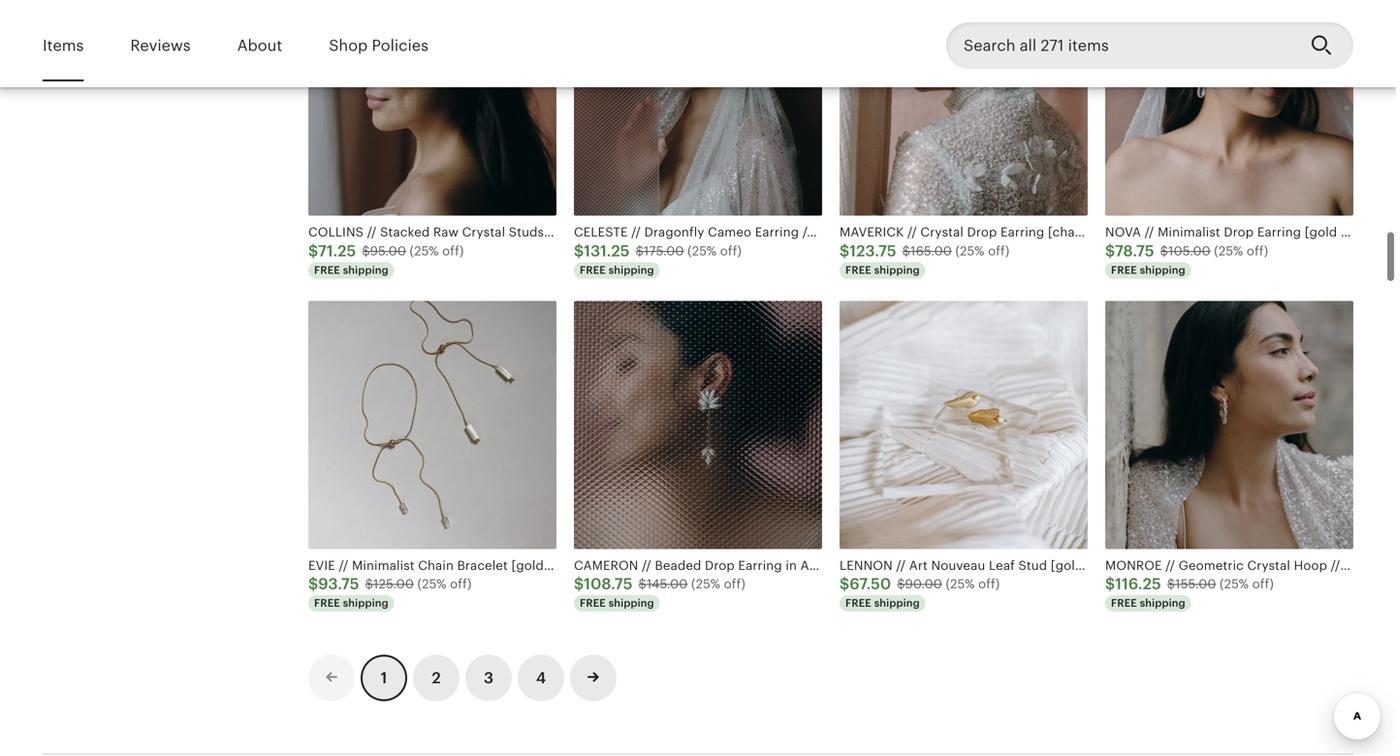Task type: vqa. For each thing, say whether or not it's contained in the screenshot.
in
yes



Task type: locate. For each thing, give the bounding box(es) containing it.
$ right 78.75
[[1160, 244, 1168, 258]]

gold
[[1129, 225, 1157, 240]]

71.25
[[318, 242, 356, 260]]

minimalist
[[1158, 225, 1220, 240], [352, 558, 415, 573]]

off) right 105.00
[[1247, 244, 1268, 258]]

off) right 155.00
[[1252, 577, 1274, 592]]

stacked
[[380, 225, 430, 240]]

bracelet
[[457, 558, 508, 573]]

free down 93.75 at the left bottom
[[314, 597, 340, 610]]

dragonfly
[[644, 225, 704, 240]]

2 horizontal spatial drop
[[1224, 225, 1254, 240]]

(25% right 105.00
[[1214, 244, 1243, 258]]

// up 145.00
[[642, 558, 651, 573]]

123.75
[[850, 242, 897, 260]]

free inside maverick // crystal drop earring [champagne gold or silver] // 2022 $ 123.75 $ 165.00 (25% off) free shipping
[[845, 264, 872, 276]]

lennon // art nouveau leaf stud [gold or silver] // 2022 $ 67.50 $ 90.00 (25% off) free shipping
[[840, 558, 1187, 610]]

shipping down 116.25
[[1140, 597, 1186, 610]]

(25% inside lennon // art nouveau leaf stud [gold or silver] // 2022 $ 67.50 $ 90.00 (25% off) free shipping
[[946, 577, 975, 592]]

off) down bracelet
[[450, 577, 472, 592]]

drop inside 'cameron // beaded drop earring in alabaster [gold or silver] // 2022 $ 108.75 $ 145.00 (25% off) free shipping'
[[705, 558, 735, 573]]

beaded
[[655, 558, 701, 573]]

drop inside maverick // crystal drop earring [champagne gold or silver] // 2022 $ 123.75 $ 165.00 (25% off) free shipping
[[967, 225, 997, 240]]

silver] inside evie // minimalist chain bracelet [gold or silver] // 2022 $ 93.75 $ 125.00 (25% off) free shipping
[[564, 558, 601, 573]]

off)
[[442, 244, 464, 258], [720, 244, 742, 258], [988, 244, 1010, 258], [1247, 244, 1268, 258], [450, 577, 472, 592], [724, 577, 746, 592], [978, 577, 1000, 592], [1252, 577, 1274, 592]]

minimalist up 125.00
[[352, 558, 415, 573]]

4 link
[[518, 655, 564, 701]]

$ down nova
[[1105, 242, 1115, 260]]

or inside lennon // art nouveau leaf stud [gold or silver] // 2022 $ 67.50 $ 90.00 (25% off) free shipping
[[1087, 558, 1100, 573]]

free
[[314, 264, 340, 276], [580, 264, 606, 276], [845, 264, 872, 276], [1111, 264, 1137, 276], [314, 597, 340, 610], [580, 597, 606, 610], [845, 597, 872, 610], [1111, 597, 1137, 610]]

or inside maverick // crystal drop earring [champagne gold or silver] // 2022 $ 123.75 $ 165.00 (25% off) free shipping
[[1160, 225, 1173, 240]]

crystal
[[462, 225, 505, 240], [920, 225, 964, 240], [1247, 558, 1290, 573]]

silver] inside lennon // art nouveau leaf stud [gold or silver] // 2022 $ 67.50 $ 90.00 (25% off) free shipping
[[1103, 558, 1140, 573]]

earring inside celeste // dragonfly cameo earring // 2022 $ 131.25 $ 175.00 (25% off) free shipping
[[755, 225, 799, 240]]

4
[[536, 669, 546, 687]]

2 link
[[413, 655, 460, 701]]

shipping down '131.25' at left
[[609, 264, 654, 276]]

(25% down stacked
[[410, 244, 439, 258]]

reviews
[[130, 37, 191, 54]]

minimalist inside evie // minimalist chain bracelet [gold or silver] // 2022 $ 93.75 $ 125.00 (25% off) free shipping
[[352, 558, 415, 573]]

1 horizontal spatial crystal
[[920, 225, 964, 240]]

(25% inside monroe // geometric crystal hoop // 2022 $ 116.25 $ 155.00 (25% off) free shipping
[[1220, 577, 1249, 592]]

(25%
[[410, 244, 439, 258], [688, 244, 717, 258], [955, 244, 985, 258], [1214, 244, 1243, 258], [417, 577, 447, 592], [691, 577, 720, 592], [946, 577, 975, 592], [1220, 577, 1249, 592]]

items link
[[43, 23, 84, 68]]

off) right 165.00 on the right of the page
[[988, 244, 1010, 258]]

earring inside 'cameron // beaded drop earring in alabaster [gold or silver] // 2022 $ 108.75 $ 145.00 (25% off) free shipping'
[[738, 558, 782, 573]]

nova // minimalist drop earring [gold or silver]  $ 78.75 $ 105.00 (25% off) free shipping
[[1105, 225, 1396, 276]]

crystal inside collins // stacked raw crystal studs [gold or silver] // 2022 $ 71.25 $ 95.00 (25% off) free shipping
[[462, 225, 505, 240]]

(25% down nouveau
[[946, 577, 975, 592]]

3
[[484, 669, 494, 687]]

[champagne
[[1048, 225, 1125, 240]]

$ right 93.75 at the left bottom
[[365, 577, 373, 592]]

116.25
[[1115, 576, 1161, 593]]

earring
[[755, 225, 799, 240], [1001, 225, 1045, 240], [1257, 225, 1301, 240], [738, 558, 782, 573]]

shipping inside monroe // geometric crystal hoop // 2022 $ 116.25 $ 155.00 (25% off) free shipping
[[1140, 597, 1186, 610]]

or inside nova // minimalist drop earring [gold or silver]  $ 78.75 $ 105.00 (25% off) free shipping
[[1341, 225, 1354, 240]]

free down 116.25
[[1111, 597, 1137, 610]]

minimalist for 93.75
[[352, 558, 415, 573]]

cameron // beaded drop earring in alabaster [gold or silver] // 2022 $ 108.75 $ 145.00 (25% off) free shipping
[[574, 558, 999, 610]]

free down 78.75
[[1111, 264, 1137, 276]]

108.75
[[584, 576, 633, 593]]

(25% inside 'cameron // beaded drop earring in alabaster [gold or silver] // 2022 $ 108.75 $ 145.00 (25% off) free shipping'
[[691, 577, 720, 592]]

minimalist up 105.00
[[1158, 225, 1220, 240]]

about
[[237, 37, 282, 54]]

// up 93.75 at the left bottom
[[339, 558, 348, 573]]

shipping down 123.75
[[874, 264, 920, 276]]

off) down raw
[[442, 244, 464, 258]]

// up 78.75
[[1145, 225, 1154, 240]]

crystal left hoop
[[1247, 558, 1290, 573]]

free inside evie // minimalist chain bracelet [gold or silver] // 2022 $ 93.75 $ 125.00 (25% off) free shipping
[[314, 597, 340, 610]]

monroe // geometric crystal hoop // 2022 image
[[1105, 301, 1353, 549]]

crystal right raw
[[462, 225, 505, 240]]

celeste
[[574, 225, 628, 240]]

free inside collins // stacked raw crystal studs [gold or silver] // 2022 $ 71.25 $ 95.00 (25% off) free shipping
[[314, 264, 340, 276]]

off) inside nova // minimalist drop earring [gold or silver]  $ 78.75 $ 105.00 (25% off) free shipping
[[1247, 244, 1268, 258]]

// right celeste
[[631, 225, 641, 240]]

drop inside nova // minimalist drop earring [gold or silver]  $ 78.75 $ 105.00 (25% off) free shipping
[[1224, 225, 1254, 240]]

// left art
[[896, 558, 906, 573]]

2022 inside monroe // geometric crystal hoop // 2022 $ 116.25 $ 155.00 (25% off) free shipping
[[1344, 558, 1374, 573]]

$ right '131.25' at left
[[636, 244, 644, 258]]

2022 inside celeste // dragonfly cameo earring // 2022 $ 131.25 $ 175.00 (25% off) free shipping
[[816, 225, 846, 240]]

165.00
[[911, 244, 952, 258]]

free inside nova // minimalist drop earring [gold or silver]  $ 78.75 $ 105.00 (25% off) free shipping
[[1111, 264, 1137, 276]]

1 horizontal spatial minimalist
[[1158, 225, 1220, 240]]

0 horizontal spatial drop
[[705, 558, 735, 573]]

1
[[381, 669, 387, 687]]

drop
[[967, 225, 997, 240], [1224, 225, 1254, 240], [705, 558, 735, 573]]

crystal inside monroe // geometric crystal hoop // 2022 $ 116.25 $ 155.00 (25% off) free shipping
[[1247, 558, 1290, 573]]

175.00
[[644, 244, 684, 258]]

maverick // crystal drop earring [champagne gold or silver] // 2022 $ 123.75 $ 165.00 (25% off) free shipping
[[840, 225, 1261, 276]]

3 link
[[465, 655, 512, 701]]

drop for 108.75
[[705, 558, 735, 573]]

earring inside maverick // crystal drop earring [champagne gold or silver] // 2022 $ 123.75 $ 165.00 (25% off) free shipping
[[1001, 225, 1045, 240]]

1 vertical spatial minimalist
[[352, 558, 415, 573]]

$ down "maverick"
[[840, 242, 850, 260]]

0 horizontal spatial minimalist
[[352, 558, 415, 573]]

shipping inside collins // stacked raw crystal studs [gold or silver] // 2022 $ 71.25 $ 95.00 (25% off) free shipping
[[343, 264, 389, 276]]

$ down collins
[[308, 242, 318, 260]]

crystal up 165.00 on the right of the page
[[920, 225, 964, 240]]

lennon
[[840, 558, 893, 573]]

hoop
[[1294, 558, 1327, 573]]

$
[[308, 242, 318, 260], [574, 242, 584, 260], [840, 242, 850, 260], [1105, 242, 1115, 260], [362, 244, 370, 258], [636, 244, 644, 258], [902, 244, 911, 258], [1160, 244, 1168, 258], [308, 576, 318, 593], [574, 576, 584, 593], [840, 576, 850, 593], [1105, 576, 1115, 593], [365, 577, 373, 592], [638, 577, 647, 592], [897, 577, 905, 592], [1167, 577, 1175, 592]]

free down 123.75
[[845, 264, 872, 276]]

free down '131.25' at left
[[580, 264, 606, 276]]

90.00
[[905, 577, 942, 592]]

// up 116.25
[[1144, 558, 1153, 573]]

// up 165.00 on the right of the page
[[907, 225, 917, 240]]

free down 71.25
[[314, 264, 340, 276]]

alabaster
[[800, 558, 859, 573]]

// right art
[[955, 558, 965, 573]]

shipping inside evie // minimalist chain bracelet [gold or silver] // 2022 $ 93.75 $ 125.00 (25% off) free shipping
[[343, 597, 389, 610]]

0 horizontal spatial crystal
[[462, 225, 505, 240]]

(25% down cameo
[[688, 244, 717, 258]]

or
[[583, 225, 596, 240], [1160, 225, 1173, 240], [1341, 225, 1354, 240], [547, 558, 560, 573], [898, 558, 911, 573], [1087, 558, 1100, 573]]

145.00
[[647, 577, 688, 592]]

shipping down 105.00
[[1140, 264, 1186, 276]]

$ right 108.75
[[638, 577, 647, 592]]

silver]
[[600, 225, 637, 240], [1176, 225, 1214, 240], [1357, 225, 1394, 240], [564, 558, 601, 573], [914, 558, 952, 573], [1103, 558, 1140, 573]]

minimalist inside nova // minimalist drop earring [gold or silver]  $ 78.75 $ 105.00 (25% off) free shipping
[[1158, 225, 1220, 240]]

2022
[[654, 225, 684, 240], [816, 225, 846, 240], [1230, 225, 1261, 240], [618, 558, 648, 573], [968, 558, 999, 573], [1157, 558, 1187, 573], [1344, 558, 1374, 573]]

shop policies
[[329, 37, 429, 54]]

off) inside collins // stacked raw crystal studs [gold or silver] // 2022 $ 71.25 $ 95.00 (25% off) free shipping
[[442, 244, 464, 258]]

2 horizontal spatial crystal
[[1247, 558, 1290, 573]]

$ right 123.75
[[902, 244, 911, 258]]

2022 inside lennon // art nouveau leaf stud [gold or silver] // 2022 $ 67.50 $ 90.00 (25% off) free shipping
[[1157, 558, 1187, 573]]

(25% right 165.00 on the right of the page
[[955, 244, 985, 258]]

105.00
[[1168, 244, 1211, 258]]

1 horizontal spatial drop
[[967, 225, 997, 240]]

nouveau
[[931, 558, 985, 573]]

//
[[367, 225, 377, 240], [631, 225, 641, 240], [641, 225, 650, 240], [802, 225, 812, 240], [907, 225, 917, 240], [1145, 225, 1154, 240], [1217, 225, 1227, 240], [339, 558, 348, 573], [604, 558, 614, 573], [642, 558, 651, 573], [896, 558, 906, 573], [955, 558, 965, 573], [1144, 558, 1153, 573], [1166, 558, 1175, 573], [1331, 558, 1340, 573]]

drop for off)
[[1224, 225, 1254, 240]]

(25% down chain
[[417, 577, 447, 592]]

geometric
[[1179, 558, 1244, 573]]

off) inside maverick // crystal drop earring [champagne gold or silver] // 2022 $ 123.75 $ 165.00 (25% off) free shipping
[[988, 244, 1010, 258]]

(25% inside celeste // dragonfly cameo earring // 2022 $ 131.25 $ 175.00 (25% off) free shipping
[[688, 244, 717, 258]]

(25% down beaded on the bottom of the page
[[691, 577, 720, 592]]

2
[[432, 669, 441, 687]]

shipping down 93.75 at the left bottom
[[343, 597, 389, 610]]

shipping down 67.50
[[874, 597, 920, 610]]

shipping down 95.00
[[343, 264, 389, 276]]

items
[[43, 37, 84, 54]]

shipping
[[343, 264, 389, 276], [609, 264, 654, 276], [874, 264, 920, 276], [1140, 264, 1186, 276], [343, 597, 389, 610], [609, 597, 654, 610], [874, 597, 920, 610], [1140, 597, 1186, 610]]

off) inside evie // minimalist chain bracelet [gold or silver] // 2022 $ 93.75 $ 125.00 (25% off) free shipping
[[450, 577, 472, 592]]

maverick // crystal drop earring [champagne gold or silver] // 2022 image
[[840, 0, 1088, 216]]

0 vertical spatial minimalist
[[1158, 225, 1220, 240]]

155.00
[[1175, 577, 1216, 592]]

silver] inside maverick // crystal drop earring [champagne gold or silver] // 2022 $ 123.75 $ 165.00 (25% off) free shipping
[[1176, 225, 1214, 240]]

free down 108.75
[[580, 597, 606, 610]]

earring inside nova // minimalist drop earring [gold or silver]  $ 78.75 $ 105.00 (25% off) free shipping
[[1257, 225, 1301, 240]]

off) right 145.00
[[724, 577, 746, 592]]

free inside 'cameron // beaded drop earring in alabaster [gold or silver] // 2022 $ 108.75 $ 145.00 (25% off) free shipping'
[[580, 597, 606, 610]]

(25% down geometric
[[1220, 577, 1249, 592]]

evie // minimalist chain bracelet [gold or silver] // 2022 image
[[308, 301, 557, 549]]

free down 67.50
[[845, 597, 872, 610]]

[gold
[[547, 225, 580, 240], [1305, 225, 1337, 240], [511, 558, 544, 573], [862, 558, 895, 573], [1051, 558, 1083, 573]]

off) down leaf
[[978, 577, 1000, 592]]

monroe // geometric crystal hoop // 2022 $ 116.25 $ 155.00 (25% off) free shipping
[[1105, 558, 1374, 610]]

silver] inside nova // minimalist drop earring [gold or silver]  $ 78.75 $ 105.00 (25% off) free shipping
[[1357, 225, 1394, 240]]

shipping down 108.75
[[609, 597, 654, 610]]

off) down cameo
[[720, 244, 742, 258]]



Task type: describe. For each thing, give the bounding box(es) containing it.
raw
[[433, 225, 459, 240]]

evie // minimalist chain bracelet [gold or silver] // 2022 $ 93.75 $ 125.00 (25% off) free shipping
[[308, 558, 648, 610]]

// right 'gold'
[[1217, 225, 1227, 240]]

2022 inside evie // minimalist chain bracelet [gold or silver] // 2022 $ 93.75 $ 125.00 (25% off) free shipping
[[618, 558, 648, 573]]

art
[[909, 558, 928, 573]]

silver] inside collins // stacked raw crystal studs [gold or silver] // 2022 $ 71.25 $ 95.00 (25% off) free shipping
[[600, 225, 637, 240]]

(25% inside nova // minimalist drop earring [gold or silver]  $ 78.75 $ 105.00 (25% off) free shipping
[[1214, 244, 1243, 258]]

celeste // dragonfly cameo earring // 2022 $ 131.25 $ 175.00 (25% off) free shipping
[[574, 225, 846, 276]]

leaf
[[989, 558, 1015, 573]]

crystal inside maverick // crystal drop earring [champagne gold or silver] // 2022 $ 123.75 $ 165.00 (25% off) free shipping
[[920, 225, 964, 240]]

or inside collins // stacked raw crystal studs [gold or silver] // 2022 $ 71.25 $ 95.00 (25% off) free shipping
[[583, 225, 596, 240]]

collins // stacked raw crystal studs [gold or silver] // 2022 $ 71.25 $ 95.00 (25% off) free shipping
[[308, 225, 684, 276]]

125.00
[[373, 577, 414, 592]]

earring for $
[[738, 558, 782, 573]]

evie
[[308, 558, 335, 573]]

[gold inside lennon // art nouveau leaf stud [gold or silver] // 2022 $ 67.50 $ 90.00 (25% off) free shipping
[[1051, 558, 1083, 573]]

[gold inside collins // stacked raw crystal studs [gold or silver] // 2022 $ 71.25 $ 95.00 (25% off) free shipping
[[547, 225, 580, 240]]

$ down evie
[[308, 576, 318, 593]]

off) inside 'cameron // beaded drop earring in alabaster [gold or silver] // 2022 $ 108.75 $ 145.00 (25% off) free shipping'
[[724, 577, 746, 592]]

// left "maverick"
[[802, 225, 812, 240]]

earring for 123.75
[[1001, 225, 1045, 240]]

cameo
[[708, 225, 752, 240]]

off) inside monroe // geometric crystal hoop // 2022 $ 116.25 $ 155.00 (25% off) free shipping
[[1252, 577, 1274, 592]]

silver] inside 'cameron // beaded drop earring in alabaster [gold or silver] // 2022 $ 108.75 $ 145.00 (25% off) free shipping'
[[914, 558, 952, 573]]

stud
[[1018, 558, 1047, 573]]

// inside nova // minimalist drop earring [gold or silver]  $ 78.75 $ 105.00 (25% off) free shipping
[[1145, 225, 1154, 240]]

collins
[[308, 225, 364, 240]]

Search all 271 items text field
[[946, 22, 1295, 69]]

nova // minimalist drop earring [gold or silver] // 2022 image
[[1105, 0, 1353, 216]]

earring for (25%
[[1257, 225, 1301, 240]]

drop for $
[[967, 225, 997, 240]]

$ down 'monroe'
[[1105, 576, 1115, 593]]

maverick
[[840, 225, 904, 240]]

$ right 71.25
[[362, 244, 370, 258]]

// up the "175.00" at the top of page
[[641, 225, 650, 240]]

or inside 'cameron // beaded drop earring in alabaster [gold or silver] // 2022 $ 108.75 $ 145.00 (25% off) free shipping'
[[898, 558, 911, 573]]

shop policies link
[[329, 23, 429, 68]]

67.50
[[850, 576, 891, 593]]

// up 95.00
[[367, 225, 377, 240]]

shipping inside 'cameron // beaded drop earring in alabaster [gold or silver] // 2022 $ 108.75 $ 145.00 (25% off) free shipping'
[[609, 597, 654, 610]]

(25% inside maverick // crystal drop earring [champagne gold or silver] // 2022 $ 123.75 $ 165.00 (25% off) free shipping
[[955, 244, 985, 258]]

95.00
[[370, 244, 406, 258]]

about link
[[237, 23, 282, 68]]

131.25
[[584, 242, 630, 260]]

$ right 67.50
[[897, 577, 905, 592]]

$ down alabaster on the bottom of the page
[[840, 576, 850, 593]]

// up 108.75
[[604, 558, 614, 573]]

policies
[[372, 37, 429, 54]]

monroe
[[1105, 558, 1162, 573]]

collins // stacked raw crystal studs [gold or silver] // 2022 image
[[308, 0, 557, 216]]

free inside monroe // geometric crystal hoop // 2022 $ 116.25 $ 155.00 (25% off) free shipping
[[1111, 597, 1137, 610]]

(25% inside collins // stacked raw crystal studs [gold or silver] // 2022 $ 71.25 $ 95.00 (25% off) free shipping
[[410, 244, 439, 258]]

minimalist for 105.00
[[1158, 225, 1220, 240]]

shipping inside lennon // art nouveau leaf stud [gold or silver] // 2022 $ 67.50 $ 90.00 (25% off) free shipping
[[874, 597, 920, 610]]

lennon // art nouveau leaf stud [gold or silver] // 2022 image
[[840, 301, 1088, 549]]

shipping inside nova // minimalist drop earring [gold or silver]  $ 78.75 $ 105.00 (25% off) free shipping
[[1140, 264, 1186, 276]]

2022 inside collins // stacked raw crystal studs [gold or silver] // 2022 $ 71.25 $ 95.00 (25% off) free shipping
[[654, 225, 684, 240]]

in
[[786, 558, 797, 573]]

[gold inside evie // minimalist chain bracelet [gold or silver] // 2022 $ 93.75 $ 125.00 (25% off) free shipping
[[511, 558, 544, 573]]

(25% inside evie // minimalist chain bracelet [gold or silver] // 2022 $ 93.75 $ 125.00 (25% off) free shipping
[[417, 577, 447, 592]]

cameron
[[574, 558, 638, 573]]

off) inside celeste // dragonfly cameo earring // 2022 $ 131.25 $ 175.00 (25% off) free shipping
[[720, 244, 742, 258]]

nova
[[1105, 225, 1141, 240]]

free inside lennon // art nouveau leaf stud [gold or silver] // 2022 $ 67.50 $ 90.00 (25% off) free shipping
[[845, 597, 872, 610]]

78.75
[[1115, 242, 1154, 260]]

1 link
[[361, 655, 407, 701]]

[gold inside 'cameron // beaded drop earring in alabaster [gold or silver] // 2022 $ 108.75 $ 145.00 (25% off) free shipping'
[[862, 558, 895, 573]]

2022 inside maverick // crystal drop earring [champagne gold or silver] // 2022 $ 123.75 $ 165.00 (25% off) free shipping
[[1230, 225, 1261, 240]]

chain
[[418, 558, 454, 573]]

shipping inside celeste // dragonfly cameo earring // 2022 $ 131.25 $ 175.00 (25% off) free shipping
[[609, 264, 654, 276]]

studs
[[509, 225, 544, 240]]

earring for off)
[[755, 225, 799, 240]]

[gold inside nova // minimalist drop earring [gold or silver]  $ 78.75 $ 105.00 (25% off) free shipping
[[1305, 225, 1337, 240]]

// right 'monroe'
[[1166, 558, 1175, 573]]

free inside celeste // dragonfly cameo earring // 2022 $ 131.25 $ 175.00 (25% off) free shipping
[[580, 264, 606, 276]]

off) inside lennon // art nouveau leaf stud [gold or silver] // 2022 $ 67.50 $ 90.00 (25% off) free shipping
[[978, 577, 1000, 592]]

shop
[[329, 37, 368, 54]]

cameron // beaded drop earring in alabaster [gold or silver] // 2022 image
[[574, 301, 822, 549]]

or inside evie // minimalist chain bracelet [gold or silver] // 2022 $ 93.75 $ 125.00 (25% off) free shipping
[[547, 558, 560, 573]]

shipping inside maverick // crystal drop earring [champagne gold or silver] // 2022 $ 123.75 $ 165.00 (25% off) free shipping
[[874, 264, 920, 276]]

reviews link
[[130, 23, 191, 68]]

93.75
[[318, 576, 359, 593]]

// right hoop
[[1331, 558, 1340, 573]]

$ down celeste
[[574, 242, 584, 260]]

$ right 116.25
[[1167, 577, 1175, 592]]

celeste // dragonfly cameo earring // 2022 image
[[574, 0, 822, 216]]

$ down 'cameron'
[[574, 576, 584, 593]]

2022 inside 'cameron // beaded drop earring in alabaster [gold or silver] // 2022 $ 108.75 $ 145.00 (25% off) free shipping'
[[968, 558, 999, 573]]



